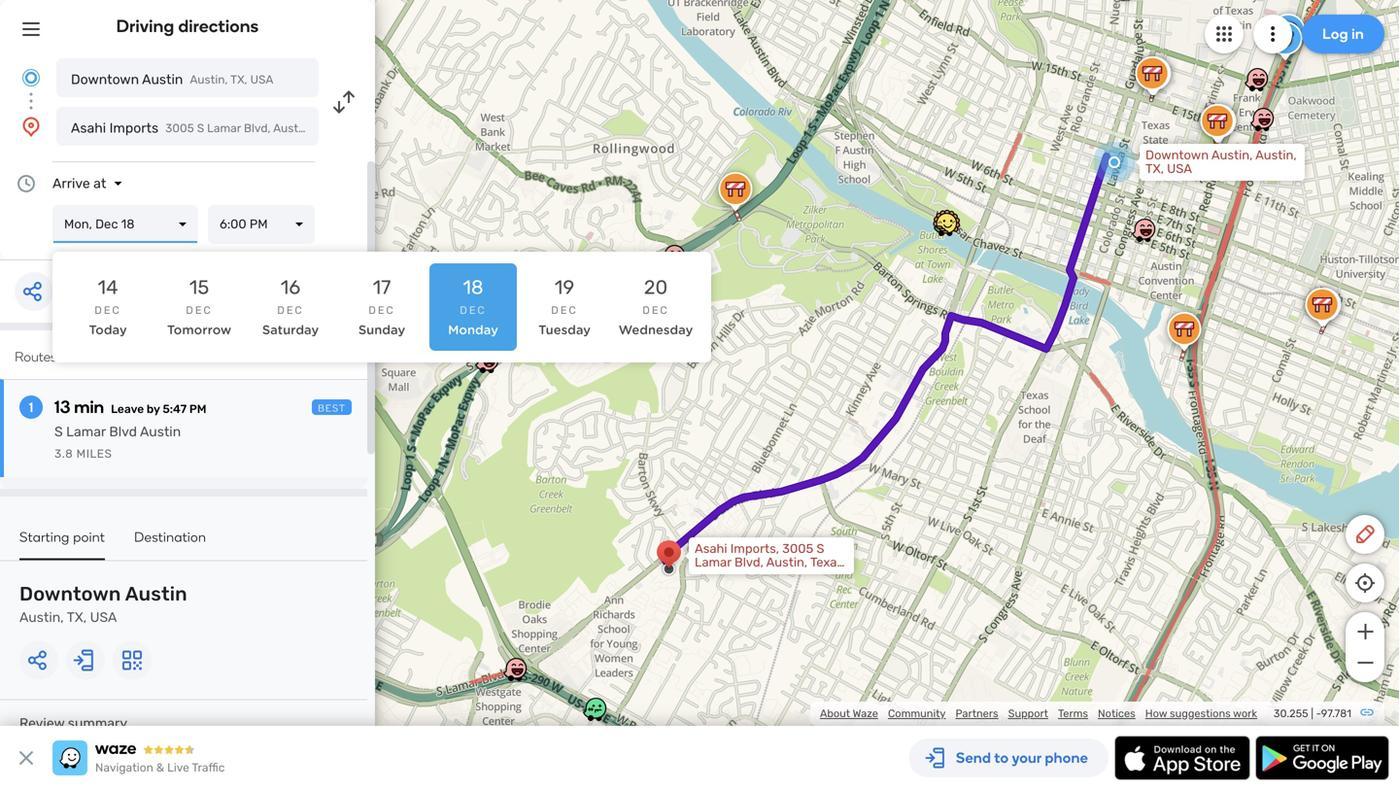 Task type: vqa. For each thing, say whether or not it's contained in the screenshot.
Anonymous
no



Task type: locate. For each thing, give the bounding box(es) containing it.
0 vertical spatial states
[[389, 122, 425, 135]]

dec up wednesday
[[643, 304, 670, 317]]

1 horizontal spatial usa
[[250, 73, 274, 87]]

0 horizontal spatial lamar
[[66, 424, 106, 440]]

dec for 19
[[551, 304, 578, 317]]

18 inside 18 dec monday
[[463, 276, 484, 299]]

usa
[[250, 73, 274, 87], [1168, 161, 1193, 176], [90, 610, 117, 626]]

texas, inside asahi imports 3005 s lamar blvd, austin, texas, united states
[[314, 122, 347, 135]]

3005 right imports
[[165, 122, 194, 135]]

routes
[[15, 349, 57, 365]]

dec up today
[[95, 304, 121, 317]]

2 vertical spatial s
[[817, 542, 825, 557]]

1 horizontal spatial s
[[197, 122, 204, 135]]

1 horizontal spatial 18
[[463, 276, 484, 299]]

dec inside the 17 dec sunday
[[369, 304, 395, 317]]

30.255
[[1274, 707, 1309, 720]]

15 option
[[156, 263, 243, 351]]

s inside asahi imports 3005 s lamar blvd, austin, texas, united states
[[197, 122, 204, 135]]

downtown austin, austin, tx, usa
[[1146, 148, 1297, 176]]

dec for 15
[[186, 304, 213, 317]]

imports,
[[731, 542, 780, 557]]

location image
[[19, 115, 43, 138]]

15 dec tomorrow
[[167, 276, 232, 337]]

suggestions
[[1171, 707, 1231, 720]]

lamar inside s lamar blvd austin 3.8 miles
[[66, 424, 106, 440]]

14 dec today
[[89, 276, 127, 337]]

austin down destination button
[[125, 583, 187, 606]]

dec inside 14 dec today
[[95, 304, 121, 317]]

18 dec monday
[[448, 276, 499, 337]]

asahi inside asahi imports, 3005 s lamar blvd, austin, texas, united states
[[695, 542, 728, 557]]

1 vertical spatial asahi
[[695, 542, 728, 557]]

community
[[889, 707, 946, 720]]

1 vertical spatial blvd,
[[735, 555, 764, 570]]

partners link
[[956, 707, 999, 720]]

tx,
[[231, 73, 248, 87], [1146, 161, 1165, 176], [67, 610, 87, 626]]

3005 inside asahi imports 3005 s lamar blvd, austin, texas, united states
[[165, 122, 194, 135]]

dec inside 20 dec wednesday
[[643, 304, 670, 317]]

austin inside s lamar blvd austin 3.8 miles
[[140, 424, 181, 440]]

starting
[[19, 529, 70, 545]]

2 horizontal spatial lamar
[[695, 555, 732, 570]]

s right imports
[[197, 122, 204, 135]]

about
[[820, 707, 851, 720]]

notices link
[[1099, 707, 1136, 720]]

1 horizontal spatial lamar
[[207, 122, 241, 135]]

0 vertical spatial 18
[[121, 217, 135, 232]]

1 vertical spatial 18
[[463, 276, 484, 299]]

lamar for imports
[[207, 122, 241, 135]]

1 vertical spatial s
[[54, 424, 63, 440]]

1 horizontal spatial states
[[737, 569, 776, 584]]

3005
[[165, 122, 194, 135], [783, 542, 814, 557]]

asahi
[[71, 120, 106, 136], [695, 542, 728, 557]]

0 vertical spatial 3005
[[165, 122, 194, 135]]

states
[[389, 122, 425, 135], [737, 569, 776, 584]]

1 vertical spatial pm
[[189, 402, 207, 416]]

0 vertical spatial downtown
[[71, 71, 139, 87]]

2 vertical spatial usa
[[90, 610, 117, 626]]

13 min leave by 5:47 pm
[[54, 397, 207, 418]]

dec inside "16 dec saturday"
[[277, 304, 304, 317]]

0 vertical spatial blvd,
[[244, 122, 271, 135]]

asahi left imports
[[71, 120, 106, 136]]

17 option
[[338, 263, 426, 351]]

5:47
[[163, 402, 187, 416]]

best
[[318, 402, 346, 414]]

lamar
[[207, 122, 241, 135], [66, 424, 106, 440], [695, 555, 732, 570]]

0 vertical spatial texas,
[[314, 122, 347, 135]]

1 vertical spatial tx,
[[1146, 161, 1165, 176]]

pm inside '13 min leave by 5:47 pm'
[[189, 402, 207, 416]]

states for imports,
[[737, 569, 776, 584]]

summary
[[68, 716, 127, 732]]

1 horizontal spatial texas,
[[811, 555, 847, 570]]

6:00 pm
[[220, 217, 268, 232]]

miles
[[76, 447, 112, 461]]

1 horizontal spatial pm
[[250, 217, 268, 232]]

dec inside list box
[[95, 217, 118, 232]]

20
[[644, 276, 668, 299]]

1 vertical spatial usa
[[1168, 161, 1193, 176]]

2 horizontal spatial s
[[817, 542, 825, 557]]

downtown inside downtown austin austin, tx, usa
[[19, 583, 121, 606]]

0 vertical spatial united
[[350, 122, 386, 135]]

2 vertical spatial lamar
[[695, 555, 732, 570]]

states inside asahi imports, 3005 s lamar blvd, austin, texas, united states
[[737, 569, 776, 584]]

pm right 5:47
[[189, 402, 207, 416]]

18 up monday
[[463, 276, 484, 299]]

6:00
[[220, 217, 247, 232]]

min
[[74, 397, 104, 418]]

sunday
[[359, 322, 406, 337]]

0 vertical spatial pm
[[250, 217, 268, 232]]

0 horizontal spatial states
[[389, 122, 425, 135]]

dec
[[95, 217, 118, 232], [95, 304, 121, 317], [186, 304, 213, 317], [277, 304, 304, 317], [369, 304, 395, 317], [460, 304, 487, 317], [551, 304, 578, 317], [643, 304, 670, 317]]

austin down driving on the left of page
[[142, 71, 183, 87]]

18
[[121, 217, 135, 232], [463, 276, 484, 299]]

texas, for imports
[[314, 122, 347, 135]]

texas, inside asahi imports, 3005 s lamar blvd, austin, texas, united states
[[811, 555, 847, 570]]

navigation & live traffic
[[95, 761, 225, 775]]

6:00 pm list box
[[208, 205, 315, 244]]

&
[[156, 761, 164, 775]]

asahi left imports,
[[695, 542, 728, 557]]

austin
[[142, 71, 183, 87], [140, 424, 181, 440], [125, 583, 187, 606]]

dec inside 19 dec tuesday
[[551, 304, 578, 317]]

2 horizontal spatial tx,
[[1146, 161, 1165, 176]]

mon,
[[64, 217, 92, 232]]

1 horizontal spatial 3005
[[783, 542, 814, 557]]

dec inside 18 dec monday
[[460, 304, 487, 317]]

states inside asahi imports 3005 s lamar blvd, austin, texas, united states
[[389, 122, 425, 135]]

2 vertical spatial downtown
[[19, 583, 121, 606]]

18 inside mon, dec 18 list box
[[121, 217, 135, 232]]

3005 right imports,
[[783, 542, 814, 557]]

austin, inside asahi imports, 3005 s lamar blvd, austin, texas, united states
[[767, 555, 808, 570]]

14 option
[[64, 263, 152, 351]]

blvd, for imports
[[244, 122, 271, 135]]

dec right mon,
[[95, 217, 118, 232]]

mon, dec 18 list box
[[52, 205, 198, 244]]

3005 inside asahi imports, 3005 s lamar blvd, austin, texas, united states
[[783, 542, 814, 557]]

0 horizontal spatial texas,
[[314, 122, 347, 135]]

blvd, inside asahi imports 3005 s lamar blvd, austin, texas, united states
[[244, 122, 271, 135]]

1 vertical spatial united
[[695, 569, 734, 584]]

downtown austin austin, tx, usa down the driving directions
[[71, 71, 274, 87]]

1 vertical spatial texas,
[[811, 555, 847, 570]]

s up 3.8 on the left bottom
[[54, 424, 63, 440]]

s inside asahi imports, 3005 s lamar blvd, austin, texas, united states
[[817, 542, 825, 557]]

0 horizontal spatial asahi
[[71, 120, 106, 136]]

s for imports,
[[817, 542, 825, 557]]

united inside asahi imports, 3005 s lamar blvd, austin, texas, united states
[[695, 569, 734, 584]]

0 horizontal spatial blvd,
[[244, 122, 271, 135]]

s right imports,
[[817, 542, 825, 557]]

1 vertical spatial states
[[737, 569, 776, 584]]

0 horizontal spatial 3005
[[165, 122, 194, 135]]

0 vertical spatial usa
[[250, 73, 274, 87]]

usa inside downtown austin, austin, tx, usa
[[1168, 161, 1193, 176]]

0 vertical spatial lamar
[[207, 122, 241, 135]]

zoom in image
[[1354, 620, 1378, 644]]

16
[[281, 276, 301, 299]]

dec up sunday
[[369, 304, 395, 317]]

0 horizontal spatial s
[[54, 424, 63, 440]]

mon, dec 18
[[64, 217, 135, 232]]

traffic
[[192, 761, 225, 775]]

20 option
[[612, 263, 700, 351]]

texas,
[[314, 122, 347, 135], [811, 555, 847, 570]]

0 vertical spatial asahi
[[71, 120, 106, 136]]

dec up 'tuesday'
[[551, 304, 578, 317]]

dec for mon,
[[95, 217, 118, 232]]

dec up the tomorrow
[[186, 304, 213, 317]]

destination
[[134, 529, 206, 545]]

1 vertical spatial lamar
[[66, 424, 106, 440]]

blvd,
[[244, 122, 271, 135], [735, 555, 764, 570]]

downtown austin austin, tx, usa
[[71, 71, 274, 87], [19, 583, 187, 626]]

pm
[[250, 217, 268, 232], [189, 402, 207, 416]]

0 horizontal spatial pm
[[189, 402, 207, 416]]

0 horizontal spatial united
[[350, 122, 386, 135]]

dec inside the 15 dec tomorrow
[[186, 304, 213, 317]]

1 vertical spatial 3005
[[783, 542, 814, 557]]

1 horizontal spatial asahi
[[695, 542, 728, 557]]

lamar inside asahi imports 3005 s lamar blvd, austin, texas, united states
[[207, 122, 241, 135]]

blvd, inside asahi imports, 3005 s lamar blvd, austin, texas, united states
[[735, 555, 764, 570]]

work
[[1234, 707, 1258, 720]]

dec for 18
[[460, 304, 487, 317]]

1 vertical spatial austin
[[140, 424, 181, 440]]

dec up monday
[[460, 304, 487, 317]]

navigation
[[95, 761, 153, 775]]

pm right 6:00
[[250, 217, 268, 232]]

destination button
[[134, 529, 206, 559]]

partners
[[956, 707, 999, 720]]

1 horizontal spatial tx,
[[231, 73, 248, 87]]

pencil image
[[1354, 523, 1378, 546]]

0 vertical spatial s
[[197, 122, 204, 135]]

0 horizontal spatial 18
[[121, 217, 135, 232]]

united inside asahi imports 3005 s lamar blvd, austin, texas, united states
[[350, 122, 386, 135]]

waze
[[853, 707, 879, 720]]

downtown
[[71, 71, 139, 87], [1146, 148, 1209, 163], [19, 583, 121, 606]]

dec up the saturday on the top
[[277, 304, 304, 317]]

today
[[89, 322, 127, 337]]

austin down by
[[140, 424, 181, 440]]

downtown austin austin, tx, usa down point
[[19, 583, 187, 626]]

support
[[1009, 707, 1049, 720]]

0 horizontal spatial usa
[[90, 610, 117, 626]]

review
[[19, 716, 65, 732]]

1 vertical spatial downtown
[[1146, 148, 1209, 163]]

lamar inside asahi imports, 3005 s lamar blvd, austin, texas, united states
[[695, 555, 732, 570]]

united
[[350, 122, 386, 135], [695, 569, 734, 584]]

0 horizontal spatial tx,
[[67, 610, 87, 626]]

2 horizontal spatial usa
[[1168, 161, 1193, 176]]

notices
[[1099, 707, 1136, 720]]

dec for 20
[[643, 304, 670, 317]]

link image
[[1360, 705, 1376, 720]]

2 vertical spatial austin
[[125, 583, 187, 606]]

1 horizontal spatial united
[[695, 569, 734, 584]]

18 right mon,
[[121, 217, 135, 232]]

about waze community partners support terms notices how suggestions work
[[820, 707, 1258, 720]]

1 horizontal spatial blvd,
[[735, 555, 764, 570]]

17 dec sunday
[[359, 276, 406, 337]]

by
[[147, 402, 160, 416]]

austin,
[[190, 73, 228, 87], [273, 122, 311, 135], [1212, 148, 1253, 163], [1256, 148, 1297, 163], [767, 555, 808, 570], [19, 610, 64, 626]]

arrive at
[[52, 175, 106, 192]]

s
[[197, 122, 204, 135], [54, 424, 63, 440], [817, 542, 825, 557]]



Task type: describe. For each thing, give the bounding box(es) containing it.
about waze link
[[820, 707, 879, 720]]

x image
[[15, 747, 38, 770]]

point
[[73, 529, 105, 545]]

downtown inside downtown austin, austin, tx, usa
[[1146, 148, 1209, 163]]

live
[[167, 761, 189, 775]]

leave
[[111, 402, 144, 416]]

asahi imports, 3005 s lamar blvd, austin, texas, united states
[[695, 542, 847, 584]]

0 vertical spatial tx,
[[231, 73, 248, 87]]

1 vertical spatial downtown austin austin, tx, usa
[[19, 583, 187, 626]]

blvd
[[109, 424, 137, 440]]

3.8
[[54, 447, 73, 461]]

tuesday
[[539, 322, 591, 337]]

driving directions
[[116, 16, 259, 36]]

tomorrow
[[167, 322, 232, 337]]

19 dec tuesday
[[539, 276, 591, 337]]

how
[[1146, 707, 1168, 720]]

18 option
[[430, 263, 517, 351]]

15
[[189, 276, 209, 299]]

arrive
[[52, 175, 90, 192]]

pm inside list box
[[250, 217, 268, 232]]

imports
[[109, 120, 159, 136]]

dec for 16
[[277, 304, 304, 317]]

driving
[[116, 16, 174, 36]]

support link
[[1009, 707, 1049, 720]]

lamar for imports,
[[695, 555, 732, 570]]

terms link
[[1059, 707, 1089, 720]]

3005 for imports
[[165, 122, 194, 135]]

austin, inside asahi imports 3005 s lamar blvd, austin, texas, united states
[[273, 122, 311, 135]]

16 dec saturday
[[262, 276, 319, 337]]

19
[[555, 276, 575, 299]]

s lamar blvd austin 3.8 miles
[[54, 424, 181, 461]]

community link
[[889, 707, 946, 720]]

3005 for imports,
[[783, 542, 814, 557]]

17
[[373, 276, 391, 299]]

13
[[54, 397, 70, 418]]

30.255 | -97.781
[[1274, 707, 1352, 720]]

1
[[29, 399, 33, 416]]

terms
[[1059, 707, 1089, 720]]

s inside s lamar blvd austin 3.8 miles
[[54, 424, 63, 440]]

review summary
[[19, 716, 127, 732]]

dec for 14
[[95, 304, 121, 317]]

|
[[1312, 707, 1314, 720]]

starting point
[[19, 529, 105, 545]]

how suggestions work link
[[1146, 707, 1258, 720]]

united for imports
[[350, 122, 386, 135]]

19 option
[[521, 263, 609, 351]]

blvd, for imports,
[[735, 555, 764, 570]]

monday
[[448, 322, 499, 337]]

states for imports
[[389, 122, 425, 135]]

united for imports,
[[695, 569, 734, 584]]

0 vertical spatial austin
[[142, 71, 183, 87]]

at
[[93, 175, 106, 192]]

current location image
[[19, 66, 43, 89]]

saturday
[[262, 322, 319, 337]]

zoom out image
[[1354, 651, 1378, 675]]

asahi for imports,
[[695, 542, 728, 557]]

wednesday
[[619, 322, 693, 337]]

starting point button
[[19, 529, 105, 560]]

dec for 17
[[369, 304, 395, 317]]

tx, inside downtown austin, austin, tx, usa
[[1146, 161, 1165, 176]]

0 vertical spatial downtown austin austin, tx, usa
[[71, 71, 274, 87]]

directions
[[178, 16, 259, 36]]

asahi imports 3005 s lamar blvd, austin, texas, united states
[[71, 120, 425, 136]]

austin inside downtown austin austin, tx, usa
[[125, 583, 187, 606]]

97.781
[[1322, 707, 1352, 720]]

-
[[1317, 707, 1322, 720]]

texas, for imports,
[[811, 555, 847, 570]]

16 option
[[247, 263, 334, 351]]

20 dec wednesday
[[619, 276, 693, 337]]

14
[[98, 276, 118, 299]]

2 vertical spatial tx,
[[67, 610, 87, 626]]

asahi for imports
[[71, 120, 106, 136]]

s for imports
[[197, 122, 204, 135]]

clock image
[[15, 172, 38, 195]]



